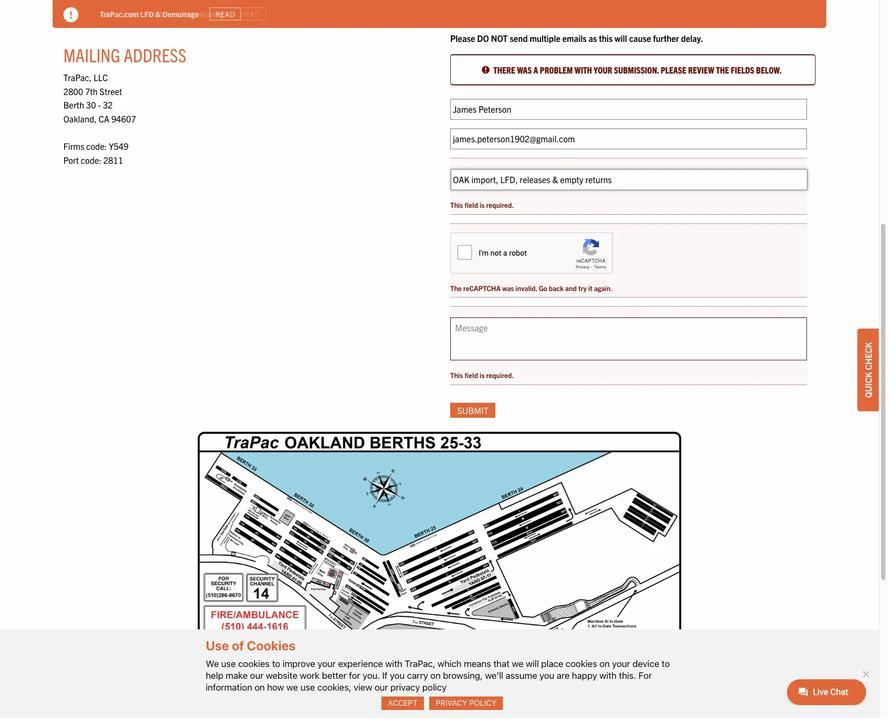 Task type: locate. For each thing, give the bounding box(es) containing it.
was left invalid.
[[503, 284, 514, 293]]

2 read link from the left
[[235, 7, 266, 21]]

1 vertical spatial our
[[375, 683, 388, 694]]

2 horizontal spatial with
[[600, 671, 617, 682]]

7th
[[85, 86, 98, 97]]

1 vertical spatial field
[[465, 371, 478, 380]]

0 vertical spatial please
[[451, 33, 475, 44]]

your up this.
[[613, 659, 631, 670]]

privacy
[[391, 683, 420, 694]]

1 horizontal spatial to
[[662, 659, 670, 670]]

0 vertical spatial our
[[250, 671, 264, 682]]

0 horizontal spatial to
[[272, 659, 280, 670]]

0 vertical spatial on
[[600, 659, 610, 670]]

we
[[206, 659, 219, 670]]

on up policy
[[431, 671, 441, 682]]

read
[[216, 9, 235, 19], [241, 9, 260, 19]]

0 horizontal spatial our
[[250, 671, 264, 682]]

on left "device"
[[600, 659, 610, 670]]

solid image
[[63, 8, 78, 23]]

cookies up happy
[[566, 659, 598, 670]]

you
[[390, 671, 405, 682], [540, 671, 555, 682]]

to up website
[[272, 659, 280, 670]]

code: up 2811
[[86, 141, 107, 152]]

please
[[451, 33, 475, 44], [661, 64, 687, 75]]

0 horizontal spatial will
[[526, 659, 539, 670]]

0 vertical spatial this field is required.
[[451, 200, 514, 210]]

happy
[[572, 671, 598, 682]]

and
[[566, 284, 577, 293]]

with up if
[[386, 659, 403, 670]]

no image
[[861, 669, 872, 680]]

check
[[863, 342, 874, 370]]

2 field from the top
[[465, 371, 478, 380]]

0 horizontal spatial we
[[287, 683, 298, 694]]

1 this from the top
[[451, 200, 463, 210]]

use of cookies we use cookies to improve your experience with trapac, which means that we will place cookies on your device to help make our website work better for you. if you carry on browsing, we'll assume you are happy with this. for information on how we use cookies, view our privacy policy
[[206, 639, 670, 694]]

the
[[717, 64, 730, 75]]

multiple
[[530, 33, 561, 44]]

review
[[689, 64, 715, 75]]

1 vertical spatial please
[[661, 64, 687, 75]]

ca
[[99, 113, 109, 124]]

0 horizontal spatial read
[[216, 9, 235, 19]]

oakland,
[[63, 113, 97, 124]]

invalid.
[[516, 284, 538, 293]]

trapac, up 'carry'
[[405, 659, 436, 670]]

2 this from the top
[[451, 371, 463, 380]]

None submit
[[451, 403, 496, 418]]

0 vertical spatial required.
[[487, 200, 514, 210]]

1 vertical spatial -
[[98, 100, 101, 110]]

2811
[[103, 155, 123, 165]]

will up assume
[[526, 659, 539, 670]]

trapac, up 2800
[[63, 72, 92, 83]]

0 horizontal spatial -
[[98, 100, 101, 110]]

code: right port
[[81, 155, 101, 165]]

that
[[494, 659, 510, 670]]

this
[[599, 33, 613, 44]]

this field is required.
[[451, 200, 514, 210], [451, 371, 514, 380]]

on
[[600, 659, 610, 670], [431, 671, 441, 682], [255, 683, 265, 694]]

1 vertical spatial this field is required.
[[451, 371, 514, 380]]

cookies up make on the bottom left of the page
[[238, 659, 270, 670]]

1 horizontal spatial our
[[375, 683, 388, 694]]

0 horizontal spatial was
[[503, 284, 514, 293]]

1 vertical spatial with
[[386, 659, 403, 670]]

1 vertical spatial will
[[526, 659, 539, 670]]

1 horizontal spatial was
[[517, 64, 532, 75]]

0 horizontal spatial cookies
[[238, 659, 270, 670]]

to
[[272, 659, 280, 670], [662, 659, 670, 670]]

0 vertical spatial field
[[465, 200, 478, 210]]

read link right the demurrage
[[210, 7, 241, 21]]

we down website
[[287, 683, 298, 694]]

32
[[103, 100, 113, 110]]

trapac, inside use of cookies we use cookies to improve your experience with trapac, which means that we will place cookies on your device to help make our website work better for you. if you carry on browsing, we'll assume you are happy with this. for information on how we use cookies, view our privacy policy
[[405, 659, 436, 670]]

1 read link from the left
[[210, 7, 241, 21]]

you down place
[[540, 671, 555, 682]]

cookies
[[238, 659, 270, 670], [566, 659, 598, 670]]

1 vertical spatial required.
[[487, 371, 514, 380]]

0 vertical spatial trapac,
[[63, 72, 92, 83]]

1 this field is required. from the top
[[451, 200, 514, 210]]

1 vertical spatial was
[[503, 284, 514, 293]]

quick check
[[863, 342, 874, 398]]

please left review
[[661, 64, 687, 75]]

your down this
[[594, 64, 613, 75]]

1 horizontal spatial please
[[661, 64, 687, 75]]

of
[[232, 639, 244, 654]]

1 to from the left
[[272, 659, 280, 670]]

field
[[465, 200, 478, 210], [465, 371, 478, 380]]

accept link
[[382, 697, 424, 711]]

for
[[349, 671, 361, 682]]

0 vertical spatial is
[[480, 200, 485, 210]]

1 read from the left
[[216, 9, 235, 19]]

0 vertical spatial was
[[517, 64, 532, 75]]

1 horizontal spatial read
[[241, 9, 260, 19]]

do
[[477, 33, 489, 44]]

1 is from the top
[[480, 200, 485, 210]]

- right oak
[[117, 9, 119, 19]]

on left how on the bottom
[[255, 683, 265, 694]]

2 is from the top
[[480, 371, 485, 380]]

we
[[512, 659, 524, 670], [287, 683, 298, 694]]

0 vertical spatial -
[[117, 9, 119, 19]]

will right this
[[615, 33, 628, 44]]

again.
[[594, 284, 613, 293]]

1 horizontal spatial cookies
[[566, 659, 598, 670]]

read right the meaning
[[241, 9, 260, 19]]

to right "device"
[[662, 659, 670, 670]]

with right problem
[[575, 64, 592, 75]]

required.
[[487, 200, 514, 210], [487, 371, 514, 380]]

1 horizontal spatial you
[[540, 671, 555, 682]]

with left this.
[[600, 671, 617, 682]]

2 read from the left
[[241, 9, 260, 19]]

1 vertical spatial we
[[287, 683, 298, 694]]

use
[[206, 639, 229, 654]]

your
[[594, 64, 613, 75], [318, 659, 336, 670], [613, 659, 631, 670]]

Message text field
[[451, 318, 808, 361]]

0 horizontal spatial you
[[390, 671, 405, 682]]

1 vertical spatial trapac,
[[405, 659, 436, 670]]

0 horizontal spatial trapac,
[[63, 72, 92, 83]]

0 horizontal spatial on
[[255, 683, 265, 694]]

view
[[354, 683, 373, 694]]

try
[[579, 284, 587, 293]]

-
[[117, 9, 119, 19], [98, 100, 101, 110]]

1 horizontal spatial we
[[512, 659, 524, 670]]

read right the demurrage
[[216, 9, 235, 19]]

firms code:  y549 port code:  2811
[[63, 141, 129, 165]]

0 vertical spatial will
[[615, 33, 628, 44]]

this
[[451, 200, 463, 210], [451, 371, 463, 380]]

make
[[226, 671, 248, 682]]

- inside trapac, llc 2800 7th street berth 30 - 32 oakland, ca 94607
[[98, 100, 101, 110]]

oak
[[100, 9, 115, 19]]

recaptcha
[[464, 284, 501, 293]]

0 vertical spatial this
[[451, 200, 463, 210]]

read link right the meaning
[[235, 7, 266, 21]]

our
[[250, 671, 264, 682], [375, 683, 388, 694]]

there was a problem with your submission. please review the fields below.
[[494, 64, 782, 75]]

1 horizontal spatial use
[[301, 683, 315, 694]]

the recaptcha was invalid. go back and try it again.
[[451, 284, 613, 293]]

2 this field is required. from the top
[[451, 371, 514, 380]]

was left a
[[517, 64, 532, 75]]

our down if
[[375, 683, 388, 694]]

code:
[[86, 141, 107, 152], [81, 155, 101, 165]]

1 horizontal spatial trapac,
[[405, 659, 436, 670]]

0 horizontal spatial please
[[451, 33, 475, 44]]

&
[[156, 9, 161, 19]]

1 vertical spatial this
[[451, 371, 463, 380]]

use
[[221, 659, 236, 670], [301, 683, 315, 694]]

we up assume
[[512, 659, 524, 670]]

you right if
[[390, 671, 405, 682]]

1 horizontal spatial -
[[117, 9, 119, 19]]

with
[[575, 64, 592, 75], [386, 659, 403, 670], [600, 671, 617, 682]]

our right make on the bottom left of the page
[[250, 671, 264, 682]]

street
[[100, 86, 122, 97]]

1 horizontal spatial with
[[575, 64, 592, 75]]

will
[[615, 33, 628, 44], [526, 659, 539, 670]]

experience
[[338, 659, 383, 670]]

2 horizontal spatial on
[[600, 659, 610, 670]]

0 vertical spatial with
[[575, 64, 592, 75]]

0 horizontal spatial use
[[221, 659, 236, 670]]

quick
[[863, 372, 874, 398]]

policy
[[423, 683, 447, 694]]

use up make on the bottom left of the page
[[221, 659, 236, 670]]

please left do
[[451, 33, 475, 44]]

your up better
[[318, 659, 336, 670]]

use down work on the left bottom
[[301, 683, 315, 694]]

trapac,
[[63, 72, 92, 83], [405, 659, 436, 670]]

1 horizontal spatial will
[[615, 33, 628, 44]]

1 vertical spatial is
[[480, 371, 485, 380]]

1 horizontal spatial on
[[431, 671, 441, 682]]

for
[[639, 671, 652, 682]]

- right 30 at the left top of page
[[98, 100, 101, 110]]

1 you from the left
[[390, 671, 405, 682]]

submission.
[[614, 64, 659, 75]]

improve
[[283, 659, 316, 670]]

help
[[206, 671, 223, 682]]



Task type: vqa. For each thing, say whether or not it's contained in the screenshot.
our to the left
yes



Task type: describe. For each thing, give the bounding box(es) containing it.
berth
[[63, 100, 84, 110]]

1 cookies from the left
[[238, 659, 270, 670]]

policy
[[470, 699, 497, 708]]

how
[[267, 683, 284, 694]]

firms
[[63, 141, 84, 152]]

cookies
[[247, 639, 296, 654]]

better
[[322, 671, 347, 682]]

as
[[589, 33, 597, 44]]

means
[[464, 659, 491, 670]]

oak - import not accessible meaning
[[100, 9, 224, 19]]

problem
[[540, 64, 573, 75]]

2 vertical spatial on
[[255, 683, 265, 694]]

mailing address
[[63, 43, 187, 66]]

privacy policy
[[436, 699, 497, 708]]

emails
[[563, 33, 587, 44]]

accessible
[[159, 9, 194, 19]]

1 vertical spatial on
[[431, 671, 441, 682]]

cause
[[630, 33, 652, 44]]

2 vertical spatial with
[[600, 671, 617, 682]]

delay.
[[681, 33, 704, 44]]

there
[[494, 64, 516, 75]]

0 vertical spatial we
[[512, 659, 524, 670]]

trapac, inside trapac, llc 2800 7th street berth 30 - 32 oakland, ca 94607
[[63, 72, 92, 83]]

not
[[491, 33, 508, 44]]

fields
[[731, 64, 755, 75]]

further
[[654, 33, 679, 44]]

browsing,
[[443, 671, 483, 682]]

1 required. from the top
[[487, 200, 514, 210]]

trapac.com lfd & demurrage
[[100, 9, 199, 19]]

read for trapac.com lfd & demurrage
[[216, 9, 235, 19]]

trapac, llc 2800 7th street berth 30 - 32 oakland, ca 94607
[[63, 72, 136, 124]]

send
[[510, 33, 528, 44]]

port
[[63, 155, 79, 165]]

2 you from the left
[[540, 671, 555, 682]]

a
[[534, 64, 539, 75]]

place
[[542, 659, 564, 670]]

information
[[206, 683, 252, 694]]

it
[[589, 284, 593, 293]]

device
[[633, 659, 660, 670]]

30
[[86, 100, 96, 110]]

demurrage
[[162, 9, 199, 19]]

not
[[145, 9, 157, 19]]

assume
[[506, 671, 538, 682]]

2800
[[63, 86, 83, 97]]

are
[[557, 671, 570, 682]]

llc
[[94, 72, 108, 83]]

you.
[[363, 671, 380, 682]]

website
[[266, 671, 298, 682]]

1 field from the top
[[465, 200, 478, 210]]

back
[[549, 284, 564, 293]]

94607
[[111, 113, 136, 124]]

accept
[[388, 699, 418, 708]]

2 cookies from the left
[[566, 659, 598, 670]]

0 vertical spatial use
[[221, 659, 236, 670]]

0 vertical spatial code:
[[86, 141, 107, 152]]

will inside use of cookies we use cookies to improve your experience with trapac, which means that we will place cookies on your device to help make our website work better for you. if you carry on browsing, we'll assume you are happy with this. for information on how we use cookies, view our privacy policy
[[526, 659, 539, 670]]

trapac.com
[[100, 9, 139, 19]]

we'll
[[485, 671, 504, 682]]

this.
[[619, 671, 637, 682]]

2 to from the left
[[662, 659, 670, 670]]

quick check link
[[858, 329, 880, 411]]

1 vertical spatial use
[[301, 683, 315, 694]]

Your Email text field
[[451, 128, 808, 149]]

lfd
[[140, 9, 154, 19]]

which
[[438, 659, 462, 670]]

read link for trapac.com lfd & demurrage
[[210, 7, 241, 21]]

below.
[[757, 64, 782, 75]]

Your Name text field
[[451, 99, 808, 120]]

carry
[[407, 671, 428, 682]]

the
[[451, 284, 462, 293]]

y549
[[109, 141, 129, 152]]

read link for oak - import not accessible meaning
[[235, 7, 266, 21]]

mailing
[[63, 43, 120, 66]]

2 required. from the top
[[487, 371, 514, 380]]

work
[[300, 671, 320, 682]]

import
[[121, 9, 143, 19]]

privacy policy link
[[430, 697, 503, 711]]

please do not send multiple emails as this will cause further delay.
[[451, 33, 704, 44]]

meaning
[[196, 9, 224, 19]]

if
[[382, 671, 388, 682]]

privacy
[[436, 699, 468, 708]]

go
[[539, 284, 548, 293]]

0 horizontal spatial with
[[386, 659, 403, 670]]

1 vertical spatial code:
[[81, 155, 101, 165]]

read for oak - import not accessible meaning
[[241, 9, 260, 19]]

address
[[124, 43, 187, 66]]

cookies,
[[318, 683, 352, 694]]



